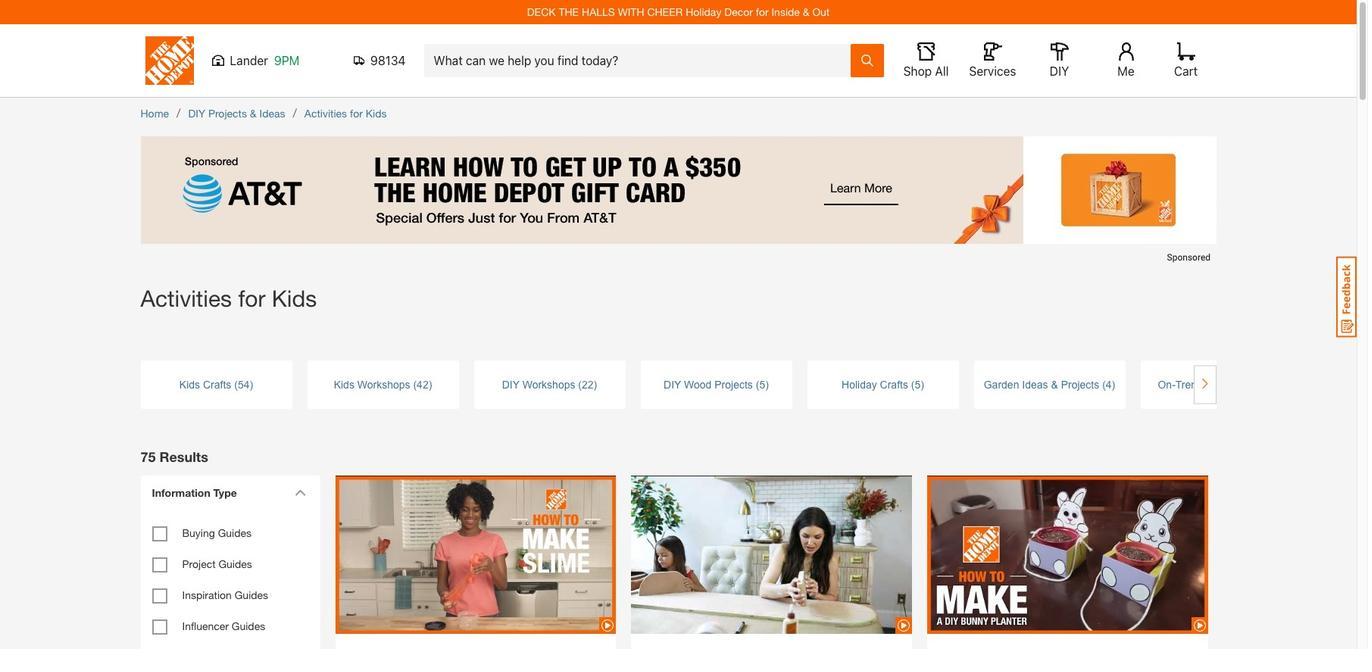 Task type: vqa. For each thing, say whether or not it's contained in the screenshot.
by to the bottom
no



Task type: describe. For each thing, give the bounding box(es) containing it.
the home depot logo image
[[145, 36, 194, 85]]

on-trend workshops
[[1158, 379, 1259, 391]]

) for diy workshops ( 22 )
[[594, 379, 597, 391]]

1 horizontal spatial projects
[[715, 379, 753, 391]]

0 horizontal spatial holiday
[[686, 5, 722, 18]]

2 vertical spatial for
[[238, 285, 266, 312]]

diy wood projects ( 5 )
[[664, 379, 769, 391]]

garden ideas & projects ( 4 )
[[984, 379, 1116, 391]]

0 vertical spatial activities for kids
[[305, 107, 387, 120]]

0 vertical spatial for
[[756, 5, 769, 18]]

6 ( from the left
[[1103, 379, 1106, 391]]

workshops for diy workshops
[[523, 379, 576, 391]]

4 ( from the left
[[756, 379, 760, 391]]

1 vertical spatial for
[[350, 107, 363, 120]]

9pm
[[274, 54, 300, 67]]

lander
[[230, 54, 268, 67]]

shop all
[[904, 64, 949, 78]]

services button
[[969, 42, 1018, 79]]

buying
[[182, 527, 215, 540]]

) for kids workshops ( 42 )
[[429, 379, 432, 391]]

1 vertical spatial holiday
[[842, 379, 877, 391]]

& for garden ideas & projects ( 4 )
[[1052, 379, 1059, 391]]

how to make a bunny planter image
[[928, 450, 1209, 650]]

on-trend workshops link
[[1141, 377, 1293, 393]]

crafts for holiday crafts
[[880, 379, 909, 391]]

advertisement region
[[141, 136, 1217, 269]]

( for holiday crafts
[[912, 379, 915, 391]]

how to make slime image
[[335, 450, 617, 650]]

s
[[201, 448, 208, 465]]

kids workshops ( 42 )
[[334, 379, 432, 391]]

deck the halls with cheer holiday decor for inside & out
[[527, 5, 830, 18]]

halls
[[582, 5, 615, 18]]

diy button
[[1036, 42, 1084, 79]]

crafts for kids crafts
[[203, 379, 231, 391]]

0 vertical spatial &
[[803, 5, 810, 18]]

activities for kids link
[[305, 107, 387, 120]]

wood
[[684, 379, 712, 391]]

diy projects & ideas
[[188, 107, 285, 120]]

garden
[[984, 379, 1020, 391]]

1 5 from the left
[[760, 379, 766, 391]]

cheer
[[648, 5, 683, 18]]

me
[[1118, 64, 1135, 78]]

54
[[238, 379, 250, 391]]

guides for buying guides
[[218, 527, 252, 540]]

holiday crafts ( 5 )
[[842, 379, 925, 391]]

4 ) from the left
[[766, 379, 769, 391]]

out
[[813, 5, 830, 18]]

( for diy workshops
[[579, 379, 582, 391]]

deck the halls with cheer holiday decor for inside & out link
[[527, 5, 830, 18]]

diy for diy projects & ideas
[[188, 107, 205, 120]]

cart
[[1175, 64, 1198, 78]]

1 vertical spatial ideas
[[1023, 379, 1049, 391]]

lander 9pm
[[230, 54, 300, 67]]

decor
[[725, 5, 753, 18]]

home link
[[141, 107, 169, 120]]



Task type: locate. For each thing, give the bounding box(es) containing it.
1 ) from the left
[[250, 379, 253, 391]]

5 ) from the left
[[921, 379, 925, 391]]

projects right wood
[[715, 379, 753, 391]]

2 workshops from the left
[[523, 379, 576, 391]]

2 crafts from the left
[[880, 379, 909, 391]]

guides up influencer guides
[[235, 589, 268, 602]]

kids crafts ( 54 )
[[180, 379, 253, 391]]

75 result s
[[141, 448, 208, 465]]

42
[[417, 379, 429, 391]]

activities
[[305, 107, 347, 120], [141, 285, 232, 312]]

influencer guides
[[182, 620, 265, 633]]

shop
[[904, 64, 932, 78]]

projects down lander at the left top of the page
[[208, 107, 247, 120]]

on-
[[1158, 379, 1176, 391]]

1 horizontal spatial workshops
[[523, 379, 576, 391]]

shop all button
[[902, 42, 951, 79]]

(
[[234, 379, 238, 391], [413, 379, 417, 391], [579, 379, 582, 391], [756, 379, 760, 391], [912, 379, 915, 391], [1103, 379, 1106, 391]]

) for holiday crafts ( 5 )
[[921, 379, 925, 391]]

caret icon image
[[294, 490, 306, 496]]

ideas
[[260, 107, 285, 120], [1023, 379, 1049, 391]]

kids
[[366, 107, 387, 120], [272, 285, 317, 312], [180, 379, 200, 391], [334, 379, 355, 391]]

influencer
[[182, 620, 229, 633]]

1 vertical spatial activities for kids
[[141, 285, 317, 312]]

workshops for kids workshops
[[358, 379, 410, 391]]

diy projects & ideas link
[[188, 107, 285, 120]]

cart link
[[1170, 42, 1203, 79]]

project guides
[[182, 558, 252, 571]]

0 horizontal spatial 5
[[760, 379, 766, 391]]

diy for diy wood projects ( 5 )
[[664, 379, 682, 391]]

& for diy projects & ideas
[[250, 107, 257, 120]]

1 vertical spatial &
[[250, 107, 257, 120]]

ideas down the lander 9pm
[[260, 107, 285, 120]]

0 vertical spatial holiday
[[686, 5, 722, 18]]

inside
[[772, 5, 800, 18]]

information type
[[152, 487, 237, 499]]

inspiration guides
[[182, 589, 268, 602]]

guides up project guides
[[218, 527, 252, 540]]

inspiration
[[182, 589, 232, 602]]

1 workshops from the left
[[358, 379, 410, 391]]

98134
[[371, 54, 406, 67]]

What can we help you find today? search field
[[434, 45, 850, 77]]

6 ) from the left
[[1112, 379, 1116, 391]]

0 horizontal spatial projects
[[208, 107, 247, 120]]

diy
[[1050, 64, 1070, 78], [188, 107, 205, 120], [502, 379, 520, 391], [664, 379, 682, 391]]

diy workshops ( 22 )
[[502, 379, 597, 391]]

0 horizontal spatial crafts
[[203, 379, 231, 391]]

1 ( from the left
[[234, 379, 238, 391]]

1 horizontal spatial ideas
[[1023, 379, 1049, 391]]

( for kids crafts
[[234, 379, 238, 391]]

information type button
[[144, 476, 311, 510]]

diy for diy workshops ( 22 )
[[502, 379, 520, 391]]

diy inside button
[[1050, 64, 1070, 78]]

guides for influencer guides
[[232, 620, 265, 633]]

5 ( from the left
[[912, 379, 915, 391]]

3 workshops from the left
[[1206, 379, 1259, 391]]

)
[[250, 379, 253, 391], [429, 379, 432, 391], [594, 379, 597, 391], [766, 379, 769, 391], [921, 379, 925, 391], [1112, 379, 1116, 391]]

3 ( from the left
[[579, 379, 582, 391]]

0 horizontal spatial workshops
[[358, 379, 410, 391]]

buying guides
[[182, 527, 252, 540]]

workshops
[[358, 379, 410, 391], [523, 379, 576, 391], [1206, 379, 1259, 391]]

1 horizontal spatial holiday
[[842, 379, 877, 391]]

deck
[[527, 5, 556, 18]]

information
[[152, 487, 210, 499]]

0 horizontal spatial &
[[250, 107, 257, 120]]

with
[[618, 5, 645, 18]]

workshops left 42
[[358, 379, 410, 391]]

crafts
[[203, 379, 231, 391], [880, 379, 909, 391]]

1 horizontal spatial crafts
[[880, 379, 909, 391]]

trend
[[1176, 379, 1204, 391]]

0 horizontal spatial ideas
[[260, 107, 285, 120]]

all
[[936, 64, 949, 78]]

home
[[141, 107, 169, 120]]

ideas right garden
[[1023, 379, 1049, 391]]

for
[[756, 5, 769, 18], [350, 107, 363, 120], [238, 285, 266, 312]]

activities for kids
[[305, 107, 387, 120], [141, 285, 317, 312]]

& left out
[[803, 5, 810, 18]]

22
[[582, 379, 594, 391]]

workshops right trend
[[1206, 379, 1259, 391]]

1 horizontal spatial &
[[803, 5, 810, 18]]

0 horizontal spatial for
[[238, 285, 266, 312]]

75
[[141, 448, 156, 465]]

projects left the 4
[[1062, 379, 1100, 391]]

type
[[213, 487, 237, 499]]

0 horizontal spatial activities
[[141, 285, 232, 312]]

3 ) from the left
[[594, 379, 597, 391]]

guides
[[218, 527, 252, 540], [219, 558, 252, 571], [235, 589, 268, 602], [232, 620, 265, 633]]

1 vertical spatial activities
[[141, 285, 232, 312]]

1 horizontal spatial 5
[[915, 379, 921, 391]]

5
[[760, 379, 766, 391], [915, 379, 921, 391]]

& down lander at the left top of the page
[[250, 107, 257, 120]]

2 horizontal spatial for
[[756, 5, 769, 18]]

1 crafts from the left
[[203, 379, 231, 391]]

( for kids workshops
[[413, 379, 417, 391]]

2 horizontal spatial workshops
[[1206, 379, 1259, 391]]

1 horizontal spatial for
[[350, 107, 363, 120]]

98134 button
[[354, 53, 406, 68]]

&
[[803, 5, 810, 18], [250, 107, 257, 120], [1052, 379, 1059, 391]]

guides up inspiration guides
[[219, 558, 252, 571]]

2 ) from the left
[[429, 379, 432, 391]]

projects
[[208, 107, 247, 120], [715, 379, 753, 391], [1062, 379, 1100, 391]]

the
[[559, 5, 579, 18]]

diy for diy
[[1050, 64, 1070, 78]]

create your own graze and gather centerpiece board image
[[632, 450, 913, 650]]

services
[[970, 64, 1017, 78]]

0 vertical spatial activities
[[305, 107, 347, 120]]

2 horizontal spatial projects
[[1062, 379, 1100, 391]]

2 vertical spatial &
[[1052, 379, 1059, 391]]

2 horizontal spatial &
[[1052, 379, 1059, 391]]

result
[[160, 448, 201, 465]]

feedback link image
[[1337, 256, 1357, 338]]

guides for project guides
[[219, 558, 252, 571]]

project
[[182, 558, 216, 571]]

2 5 from the left
[[915, 379, 921, 391]]

) for kids crafts ( 54 )
[[250, 379, 253, 391]]

0 vertical spatial ideas
[[260, 107, 285, 120]]

holiday
[[686, 5, 722, 18], [842, 379, 877, 391]]

1 horizontal spatial activities
[[305, 107, 347, 120]]

me button
[[1102, 42, 1151, 79]]

2 ( from the left
[[413, 379, 417, 391]]

guides down inspiration guides
[[232, 620, 265, 633]]

4
[[1106, 379, 1112, 391]]

guides for inspiration guides
[[235, 589, 268, 602]]

workshops left 22
[[523, 379, 576, 391]]

& right garden
[[1052, 379, 1059, 391]]



